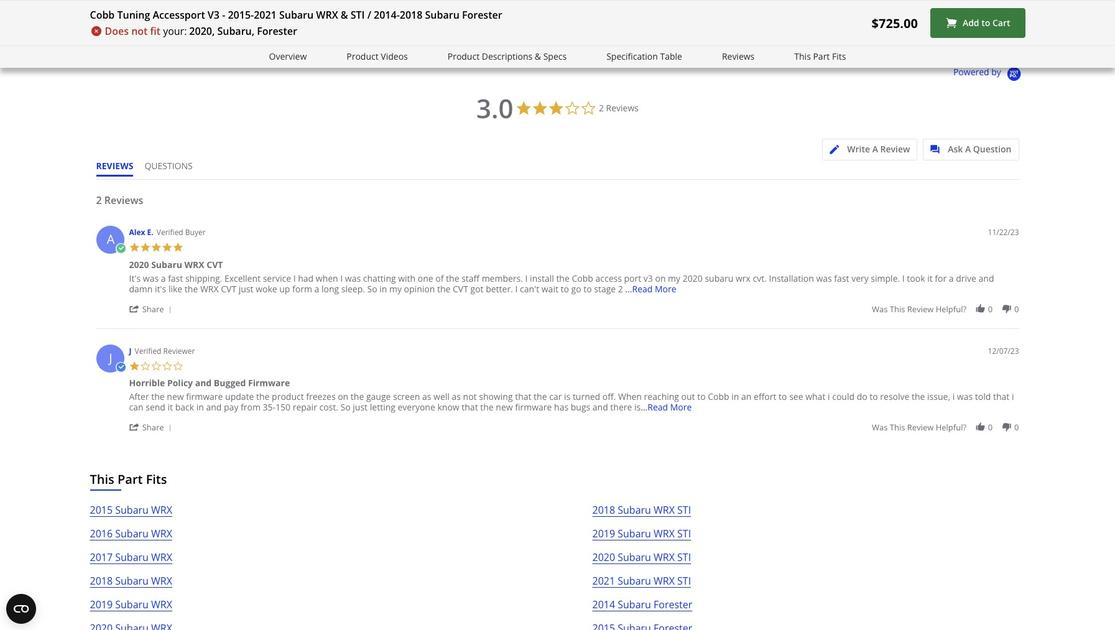 Task type: vqa. For each thing, say whether or not it's contained in the screenshot.
CVT inside the 'heading'
yes



Task type: describe. For each thing, give the bounding box(es) containing it.
2018 for 2018 subaru wrx sti
[[593, 503, 615, 517]]

excellent
[[225, 272, 261, 284]]

was for j
[[872, 422, 888, 433]]

gauge
[[366, 391, 391, 403]]

the right know at left
[[481, 401, 494, 413]]

service
[[263, 272, 291, 284]]

wrx for 2017 subaru wrx
[[151, 551, 172, 564]]

drive
[[957, 272, 977, 284]]

from
[[241, 401, 261, 413]]

2 i from the left
[[953, 391, 955, 403]]

1 horizontal spatial reviews
[[606, 102, 639, 114]]

0 right vote up review by j on  7 dec 2023 icon
[[989, 422, 993, 433]]

valve...
[[360, 8, 387, 19]]

group for j
[[872, 422, 1020, 433]]

(7) for quick
[[289, 19, 298, 30]]

cvt left woke
[[221, 283, 237, 295]]

ngk laser iridium stock heat range...
[[481, 8, 624, 19]]

0 vertical spatial 2018
[[400, 8, 423, 22]]

1 horizontal spatial a
[[315, 283, 319, 295]]

2 horizontal spatial forester
[[654, 598, 693, 612]]

radiator
[[928, 8, 960, 19]]

better.
[[486, 283, 513, 295]]

ti
[[185, 8, 191, 19]]

i left can't on the top left of the page
[[515, 283, 518, 295]]

2018 subaru wrx
[[90, 574, 172, 588]]

product for product descriptions & specs
[[448, 50, 480, 62]]

review date 12/07/23 element
[[988, 346, 1020, 356]]

to inside button
[[982, 17, 991, 29]]

subaru,
[[217, 24, 255, 38]]

tomei expreme ti titantium cat-back...
[[124, 8, 271, 19]]

horrible policy and bugged firmware heading
[[129, 377, 290, 391]]

it's
[[155, 283, 166, 295]]

35-
[[263, 401, 276, 413]]

review date 11/22/23 element
[[988, 227, 1020, 238]]

0 right vote down review by j on  7 dec 2023 icon
[[1015, 422, 1020, 433]]

0 horizontal spatial my
[[390, 283, 402, 295]]

0 horizontal spatial new
[[167, 391, 184, 403]]

4 - from the left
[[1059, 8, 1062, 19]]

iridium
[[523, 8, 550, 19]]

tomei
[[124, 8, 147, 19]]

buyer
[[185, 227, 206, 238]]

had
[[298, 272, 314, 284]]

vote up review by alex e. on 22 nov 2023 image
[[975, 303, 986, 314]]

it's was a fast shipping. excellent service i had when i was chatting with one of the staff members. i install the cobb access port v3 on my 2020 subaru wrx cvt. installation was fast very simple. i took it for a drive and damn it's like the wrx cvt just woke up form a long sleep. so in my opinion the cvt got better. i can't wait to go to stage 2
[[129, 272, 995, 295]]

review for j
[[908, 422, 934, 433]]

1 horizontal spatial new
[[496, 401, 513, 413]]

dialog image
[[931, 145, 946, 154]]

stock
[[552, 8, 572, 19]]

2018 subaru wrx sti link
[[593, 502, 691, 526]]

it inside after the new firmware update the product freezes on the gauge screen as well as not showing that the car is turned off. when reaching out to cobb in an effort to see what i could do to resolve the issue, i was told that i can send it back in and pay from 35-150 repair cost. so just letting everyone know that the new firmware has bugs and there is
[[168, 401, 173, 413]]

wrx
[[736, 272, 751, 284]]

j for j verified reviewer
[[129, 346, 132, 356]]

1 as from the left
[[423, 391, 432, 403]]

heat
[[574, 8, 592, 19]]

1 horizontal spatial is
[[635, 401, 641, 413]]

write no frame image
[[830, 145, 846, 154]]

cvt inside 2020 subaru wrx cvt heading
[[207, 259, 223, 270]]

was right the long
[[345, 272, 361, 284]]

to left go
[[561, 283, 569, 295]]

...read more for a
[[626, 283, 677, 295]]

do
[[857, 391, 868, 403]]

2 horizontal spatial that
[[994, 391, 1010, 403]]

port
[[624, 272, 642, 284]]

$725.00
[[872, 15, 918, 31]]

product
[[272, 391, 304, 403]]

the right like
[[185, 283, 198, 295]]

screen
[[393, 391, 420, 403]]

cart
[[993, 17, 1011, 29]]

2020 subaru wrx cvt heading
[[129, 259, 223, 273]]

was for a
[[872, 303, 888, 315]]

0 horizontal spatial 2021
[[254, 8, 277, 22]]

add to cart
[[963, 17, 1011, 29]]

2 ... from the left
[[1062, 8, 1068, 19]]

and left pay at the left bottom
[[206, 401, 222, 413]]

questions
[[145, 160, 193, 172]]

just inside after the new firmware update the product freezes on the gauge screen as well as not showing that the car is turned off. when reaching out to cobb in an effort to see what i could do to resolve the issue, i was told that i can send it back in and pay from 35-150 repair cost. so just letting everyone know that the new firmware has bugs and there is
[[353, 401, 368, 413]]

vote down review by alex e. on 22 nov 2023 image
[[1002, 303, 1013, 314]]

3.0
[[477, 90, 514, 126]]

installation
[[769, 272, 814, 284]]

(2)
[[1005, 19, 1014, 30]]

2016
[[90, 527, 113, 541]]

bugged
[[214, 377, 246, 389]]

the left gauge
[[351, 391, 364, 403]]

1 vertical spatial fits
[[146, 471, 167, 488]]

2014 subaru forester
[[593, 598, 693, 612]]

was this review helpful? for a
[[872, 303, 967, 315]]

...read more button for a
[[626, 283, 677, 295]]

1 horizontal spatial 2 reviews
[[599, 102, 639, 114]]

to right go
[[584, 283, 592, 295]]

e.
[[147, 227, 154, 238]]

fumoto
[[243, 8, 272, 19]]

...read more for j
[[641, 401, 692, 413]]

members.
[[482, 272, 523, 284]]

i left the took
[[903, 272, 905, 284]]

was right installation
[[817, 272, 832, 284]]

product videos
[[347, 50, 408, 62]]

0 horizontal spatial part
[[118, 471, 143, 488]]

j verified reviewer
[[129, 346, 195, 356]]

2019 subaru wrx sti
[[593, 527, 691, 541]]

1 horizontal spatial 2
[[599, 102, 604, 114]]

subaru oem oil filter - 2015+ wrx link
[[362, 0, 492, 19]]

0 horizontal spatial in
[[196, 401, 204, 413]]

cobb inside after the new firmware update the product freezes on the gauge screen as well as not showing that the car is turned off. when reaching out to cobb in an effort to see what i could do to resolve the issue, i was told that i can send it back in and pay from 35-150 repair cost. so just letting everyone know that the new firmware has bugs and there is
[[708, 391, 730, 403]]

product descriptions & specs
[[448, 50, 567, 62]]

see
[[790, 391, 804, 403]]

koyo
[[839, 8, 858, 19]]

0 vertical spatial verified
[[157, 227, 183, 238]]

sleep.
[[341, 283, 365, 295]]

0 horizontal spatial a
[[161, 272, 166, 284]]

quick
[[274, 8, 296, 19]]

verified reviewer heading
[[135, 346, 195, 356]]

11/22/23
[[988, 227, 1020, 238]]

a for ask
[[966, 143, 971, 155]]

1 vertical spatial 2
[[96, 194, 102, 207]]

form
[[292, 283, 312, 295]]

0 horizontal spatial reviews
[[104, 194, 143, 207]]

when
[[618, 391, 642, 403]]

olm oe style rain guards -... link
[[958, 0, 1068, 19]]

subaru for 2021 subaru wrx sti
[[618, 574, 651, 588]]

was inside after the new firmware update the product freezes on the gauge screen as well as not showing that the car is turned off. when reaching out to cobb in an effort to see what i could do to resolve the issue, i was told that i can send it back in and pay from 35-150 repair cost. so just letting everyone know that the new firmware has bugs and there is
[[958, 391, 973, 403]]

share for a
[[142, 303, 164, 315]]

repair
[[293, 401, 317, 413]]

filter
[[424, 8, 443, 19]]

sti for 2021 subaru wrx sti
[[678, 574, 691, 588]]

was right the it's
[[143, 272, 159, 284]]

wrx for 2019 subaru wrx
[[151, 598, 172, 612]]

question
[[974, 143, 1012, 155]]

after the new firmware update the product freezes on the gauge screen as well as not showing that the car is turned off. when reaching out to cobb in an effort to see what i could do to resolve the issue, i was told that i can send it back in and pay from 35-150 repair cost. so just letting everyone know that the new firmware has bugs and there is
[[129, 391, 1015, 413]]

0 horizontal spatial a
[[107, 231, 115, 248]]

tomei expreme ti titantium cat-back... link
[[124, 0, 271, 19]]

0 right vote down review by alex e. on 22 nov 2023 image
[[1015, 303, 1020, 315]]

helpful? for a
[[936, 303, 967, 315]]

2018 subaru wrx link
[[90, 573, 172, 597]]

0 horizontal spatial firmware
[[186, 391, 223, 403]]

told
[[976, 391, 991, 403]]

0 vertical spatial not
[[131, 24, 148, 38]]

subaru for 2018 subaru wrx sti
[[618, 503, 651, 517]]

freezes
[[306, 391, 336, 403]]

i left install
[[526, 272, 528, 284]]

in inside "it's was a fast shipping. excellent service i had when i was chatting with one of the staff members. i install the cobb access port v3 on my 2020 subaru wrx cvt. installation was fast very simple. i took it for a drive and damn it's like the wrx cvt just woke up form a long sleep. so in my opinion the cvt got better. i can't wait to go to stage 2"
[[380, 283, 387, 295]]

0 right vote up review by alex e. on 22 nov 2023 icon
[[989, 303, 993, 315]]

and right bugs
[[593, 401, 608, 413]]

vote down review by j on  7 dec 2023 image
[[1002, 422, 1013, 432]]

add to cart button
[[931, 8, 1026, 38]]

issue,
[[928, 391, 951, 403]]

2 horizontal spatial in
[[732, 391, 739, 403]]

the down firmware
[[256, 391, 270, 403]]

2019 subaru wrx link
[[90, 597, 172, 620]]

1 vertical spatial verified
[[135, 346, 161, 356]]

add
[[963, 17, 980, 29]]

circle checkmark image for a
[[115, 243, 126, 254]]

back
[[175, 401, 194, 413]]

3 total reviews element
[[839, 19, 939, 30]]

cost.
[[320, 401, 338, 413]]

access
[[596, 272, 622, 284]]

to right "out"
[[698, 391, 706, 403]]

2016 subaru wrx link
[[90, 526, 172, 549]]

out
[[682, 391, 695, 403]]

racing
[[901, 8, 926, 19]]

sti left the /
[[351, 8, 365, 22]]

0 horizontal spatial that
[[462, 401, 478, 413]]

ngk laser iridium stock heat range... link
[[481, 0, 624, 19]]

wrx for 2020 subaru wrx sti
[[654, 551, 675, 564]]

long
[[322, 283, 339, 295]]

the right the 'one'
[[437, 283, 451, 295]]

12/07/23
[[988, 346, 1020, 356]]

wrx for 2015 subaru wrx
[[151, 503, 172, 517]]

wrx for 2020 subaru wrx cvt
[[185, 259, 205, 270]]

opinion
[[404, 283, 435, 295]]

tuning
[[117, 8, 150, 22]]

the left go
[[557, 272, 570, 284]]

sti for 2018 subaru wrx sti
[[678, 503, 691, 517]]

accessport
[[153, 8, 205, 22]]

koyo aluminum racing radiator -... link
[[839, 0, 971, 19]]

2020,
[[189, 24, 215, 38]]

1 horizontal spatial my
[[668, 272, 681, 284]]

2019 for 2019 subaru wrx sti
[[593, 527, 615, 541]]

2015+
[[450, 8, 473, 19]]

2018 for 2018 subaru wrx
[[90, 574, 113, 588]]

product for product videos
[[347, 50, 379, 62]]

cobb inside "it's was a fast shipping. excellent service i had when i was chatting with one of the staff members. i install the cobb access port v3 on my 2020 subaru wrx cvt. installation was fast very simple. i took it for a drive and damn it's like the wrx cvt just woke up form a long sleep. so in my opinion the cvt got better. i can't wait to go to stage 2"
[[572, 272, 594, 284]]

subaru
[[705, 272, 734, 284]]

2020 subaru wrx sti
[[593, 551, 691, 564]]

wrx inside "it's was a fast shipping. excellent service i had when i was chatting with one of the staff members. i install the cobb access port v3 on my 2020 subaru wrx cvt. installation was fast very simple. i took it for a drive and damn it's like the wrx cvt just woke up form a long sleep. so in my opinion the cvt got better. i can't wait to go to stage 2"
[[200, 283, 219, 295]]

the right of
[[446, 272, 460, 284]]

letting
[[370, 401, 396, 413]]

7 total reviews element for quick
[[243, 19, 342, 30]]



Task type: locate. For each thing, give the bounding box(es) containing it.
pay
[[224, 401, 239, 413]]

1 was this review helpful? from the top
[[872, 303, 967, 315]]

circle checkmark image
[[115, 243, 126, 254], [115, 362, 126, 373]]

0 horizontal spatial 2020
[[129, 259, 149, 270]]

- for ...
[[962, 8, 965, 19]]

1 product from the left
[[347, 50, 379, 62]]

1 horizontal spatial forester
[[462, 8, 503, 22]]

was this review helpful? down the took
[[872, 303, 967, 315]]

0 horizontal spatial this part fits
[[90, 471, 167, 488]]

1 vertical spatial circle checkmark image
[[115, 362, 126, 373]]

verified right e.
[[157, 227, 183, 238]]

review
[[881, 143, 911, 155]]

0 vertical spatial so
[[367, 283, 377, 295]]

2020 subaru wrx sti link
[[593, 549, 691, 573]]

wrx for 2021 subaru wrx sti
[[654, 574, 675, 588]]

1 horizontal spatial this part fits
[[795, 50, 847, 62]]

2 vertical spatial reviews
[[104, 194, 143, 207]]

was this review helpful? down the issue,
[[872, 422, 967, 433]]

0 vertical spatial 2019
[[593, 527, 615, 541]]

for
[[935, 272, 947, 284]]

it
[[928, 272, 933, 284], [168, 401, 173, 413]]

2 total reviews element
[[958, 19, 1058, 30]]

open widget image
[[6, 594, 36, 624]]

0 horizontal spatial &
[[341, 8, 348, 22]]

1 horizontal spatial this
[[795, 50, 811, 62]]

1 fast from the left
[[168, 272, 183, 284]]

a right write
[[873, 143, 879, 155]]

1 vertical spatial cobb
[[572, 272, 594, 284]]

3 - from the left
[[962, 8, 965, 19]]

0 vertical spatial was
[[872, 303, 888, 315]]

subaru for 2016 subaru wrx
[[115, 527, 149, 541]]

forester down quick
[[257, 24, 297, 38]]

2 horizontal spatial 2018
[[593, 503, 615, 517]]

star image
[[124, 21, 133, 30], [142, 21, 152, 30], [161, 21, 170, 30], [243, 21, 252, 30], [252, 21, 261, 30], [261, 21, 271, 30], [271, 21, 280, 30], [280, 21, 289, 30], [867, 21, 876, 30], [958, 21, 968, 30], [968, 21, 977, 30], [986, 21, 996, 30], [129, 242, 140, 253], [129, 361, 140, 372]]

2020 left the "subaru"
[[683, 272, 703, 284]]

does
[[105, 24, 129, 38]]

a for write
[[873, 143, 879, 155]]

is right there
[[635, 401, 641, 413]]

tab panel containing a
[[90, 220, 1026, 447]]

a
[[873, 143, 879, 155], [966, 143, 971, 155], [107, 231, 115, 248]]

2020
[[129, 259, 149, 270], [683, 272, 703, 284], [593, 551, 615, 564]]

fits up 2015 subaru wrx
[[146, 471, 167, 488]]

was left told
[[958, 391, 973, 403]]

not left the fit
[[131, 24, 148, 38]]

share image down can
[[129, 422, 140, 432]]

empty star image down verified reviewer heading
[[162, 361, 173, 372]]

cvt left "got"
[[453, 283, 468, 295]]

0 vertical spatial it
[[928, 272, 933, 284]]

1 vertical spatial not
[[463, 391, 477, 403]]

rain
[[1011, 8, 1028, 19]]

2019 for 2019 subaru wrx
[[90, 598, 113, 612]]

1 vertical spatial reviews
[[606, 102, 639, 114]]

1 vertical spatial this part fits
[[90, 471, 167, 488]]

1 horizontal spatial 2020
[[593, 551, 615, 564]]

share button for j
[[129, 421, 176, 433]]

sti down '2020 subaru wrx sti' link
[[678, 574, 691, 588]]

showing
[[479, 391, 513, 403]]

that right told
[[994, 391, 1010, 403]]

chatting
[[363, 272, 396, 284]]

2 review from the top
[[908, 422, 934, 433]]

up
[[280, 283, 290, 295]]

in
[[380, 283, 387, 295], [732, 391, 739, 403], [196, 401, 204, 413]]

2018 left filter
[[400, 8, 423, 22]]

fit
[[150, 24, 161, 38]]

not inside after the new firmware update the product freezes on the gauge screen as well as not showing that the car is turned off. when reaching out to cobb in an effort to see what i could do to resolve the issue, i was told that i can send it back in and pay from 35-150 repair cost. so just letting everyone know that the new firmware has bugs and there is
[[463, 391, 477, 403]]

the down the horrible at the bottom left
[[151, 391, 165, 403]]

fits
[[833, 50, 847, 62], [146, 471, 167, 488]]

to right the do
[[870, 391, 878, 403]]

well
[[434, 391, 450, 403]]

2019 down 2018 subaru wrx sti 'link' on the bottom right
[[593, 527, 615, 541]]

2 was this review helpful? from the top
[[872, 422, 967, 433]]

1 horizontal spatial 2021
[[593, 574, 615, 588]]

laser
[[500, 8, 521, 19]]

wrx for 2016 subaru wrx
[[151, 527, 172, 541]]

0 horizontal spatial is
[[564, 391, 571, 403]]

was down resolve
[[872, 422, 888, 433]]

verified
[[157, 227, 183, 238], [135, 346, 161, 356]]

subaru for 2017 subaru wrx
[[115, 551, 149, 564]]

1 horizontal spatial that
[[515, 391, 532, 403]]

1 was from the top
[[872, 303, 888, 315]]

1 vertical spatial 2020
[[683, 272, 703, 284]]

so inside after the new firmware update the product freezes on the gauge screen as well as not showing that the car is turned off. when reaching out to cobb in an effort to see what i could do to resolve the issue, i was told that i can send it back in and pay from 35-150 repair cost. so just letting everyone know that the new firmware has bugs and there is
[[341, 401, 351, 413]]

send
[[146, 401, 165, 413]]

i right told
[[1012, 391, 1015, 403]]

3 empty star image from the left
[[173, 361, 184, 372]]

i left had
[[293, 272, 296, 284]]

2 inside "it's was a fast shipping. excellent service i had when i was chatting with one of the staff members. i install the cobb access port v3 on my 2020 subaru wrx cvt. installation was fast very simple. i took it for a drive and damn it's like the wrx cvt just woke up form a long sleep. so in my opinion the cvt got better. i can't wait to go to stage 2"
[[618, 283, 623, 295]]

like
[[169, 283, 182, 295]]

1 vertical spatial 2021
[[593, 574, 615, 588]]

alex e. verified buyer
[[129, 227, 206, 238]]

& left the /
[[341, 8, 348, 22]]

this
[[795, 50, 811, 62], [90, 471, 114, 488]]

a left the long
[[315, 283, 319, 295]]

style
[[991, 8, 1009, 19]]

2020 for 2020 subaru wrx sti
[[593, 551, 615, 564]]

share image for j
[[129, 422, 140, 432]]

2 reviews down specification
[[599, 102, 639, 114]]

- for 2015+
[[445, 8, 448, 19]]

1 horizontal spatial j
[[129, 346, 132, 356]]

cobb left an
[[708, 391, 730, 403]]

go
[[572, 283, 582, 295]]

7 total reviews element for expreme
[[124, 19, 223, 30]]

1 vertical spatial forester
[[257, 24, 297, 38]]

0 vertical spatial this part fits
[[795, 50, 847, 62]]

subaru for 2014 subaru forester
[[618, 598, 651, 612]]

in right "back"
[[196, 401, 204, 413]]

subaru inside heading
[[151, 259, 182, 270]]

product videos link
[[347, 50, 408, 64]]

2 vertical spatial forester
[[654, 598, 693, 612]]

this part fits down koyo
[[795, 50, 847, 62]]

1 (7) from the left
[[170, 19, 179, 30]]

1 empty star image from the left
[[140, 361, 151, 372]]

2017 subaru wrx link
[[90, 549, 172, 573]]

2 horizontal spatial 2020
[[683, 272, 703, 284]]

wrx for 2019 subaru wrx sti
[[654, 527, 675, 541]]

review for a
[[908, 303, 934, 315]]

horrible policy and bugged firmware
[[129, 377, 290, 389]]

1 horizontal spatial so
[[367, 283, 377, 295]]

back...
[[247, 8, 271, 19]]

seperator image
[[166, 424, 174, 432]]

0 vertical spatial more
[[655, 283, 677, 295]]

a left like
[[161, 272, 166, 284]]

everyone
[[398, 401, 435, 413]]

new left car
[[496, 401, 513, 413]]

0 horizontal spatial 2018
[[90, 574, 113, 588]]

this down resolve
[[890, 422, 906, 433]]

2014
[[593, 598, 615, 612]]

your:
[[163, 24, 187, 38]]

a right 'for'
[[949, 272, 954, 284]]

that right know at left
[[462, 401, 478, 413]]

j
[[129, 346, 132, 356], [109, 349, 112, 366]]

seperator image
[[166, 306, 174, 313]]

a inside dropdown button
[[873, 143, 879, 155]]

new
[[167, 391, 184, 403], [496, 401, 513, 413]]

2 horizontal spatial i
[[1012, 391, 1015, 403]]

1 share button from the top
[[129, 303, 176, 315]]

not right know at left
[[463, 391, 477, 403]]

0 vertical spatial helpful?
[[936, 303, 967, 315]]

helpful? left vote up review by j on  7 dec 2023 icon
[[936, 422, 967, 433]]

to right 'add' on the right top of page
[[982, 17, 991, 29]]

aluminum
[[860, 8, 899, 19]]

empty star image
[[151, 361, 162, 372]]

2 was from the top
[[872, 422, 888, 433]]

2016 subaru wrx
[[90, 527, 172, 541]]

- right filter
[[445, 8, 448, 19]]

j for j
[[109, 349, 112, 366]]

this for j
[[890, 422, 906, 433]]

1 horizontal spatial fast
[[835, 272, 850, 284]]

fast down 2020 subaru wrx cvt at the top left of page
[[168, 272, 183, 284]]

after
[[129, 391, 149, 403]]

1 vertical spatial so
[[341, 401, 351, 413]]

when
[[316, 272, 338, 284]]

as right well
[[452, 391, 461, 403]]

vote up review by j on  7 dec 2023 image
[[975, 422, 986, 432]]

this part fits link
[[795, 50, 847, 64]]

my left opinion
[[390, 283, 402, 295]]

i right the when
[[341, 272, 343, 284]]

helpful? for j
[[936, 422, 967, 433]]

it inside "it's was a fast shipping. excellent service i had when i was chatting with one of the staff members. i install the cobb access port v3 on my 2020 subaru wrx cvt. installation was fast very simple. i took it for a drive and damn it's like the wrx cvt just woke up form a long sleep. so in my opinion the cvt got better. i can't wait to go to stage 2"
[[928, 272, 933, 284]]

cobb left stage at the top right
[[572, 272, 594, 284]]

just inside "it's was a fast shipping. excellent service i had when i was chatting with one of the staff members. i install the cobb access port v3 on my 2020 subaru wrx cvt. installation was fast very simple. i took it for a drive and damn it's like the wrx cvt just woke up form a long sleep. so in my opinion the cvt got better. i can't wait to go to stage 2"
[[239, 283, 254, 295]]

2 horizontal spatial reviews
[[722, 50, 755, 62]]

the left the issue,
[[912, 391, 926, 403]]

subaru for 2015 subaru wrx
[[115, 503, 149, 517]]

this for a
[[890, 303, 906, 315]]

1 - from the left
[[222, 8, 225, 22]]

subaru for 2020 subaru wrx cvt
[[151, 259, 182, 270]]

this
[[890, 303, 906, 315], [890, 422, 906, 433]]

2019 inside 2019 subaru wrx sti "link"
[[593, 527, 615, 541]]

2 fast from the left
[[835, 272, 850, 284]]

j left empty star icon
[[109, 349, 112, 366]]

0 vertical spatial this
[[795, 50, 811, 62]]

1 vertical spatial group
[[872, 422, 1020, 433]]

shipping.
[[185, 272, 222, 284]]

0 vertical spatial fits
[[833, 50, 847, 62]]

can
[[129, 401, 143, 413]]

1 vertical spatial helpful?
[[936, 422, 967, 433]]

2019
[[593, 527, 615, 541], [90, 598, 113, 612]]

on
[[656, 272, 666, 284], [338, 391, 349, 403]]

0 vertical spatial share
[[142, 303, 164, 315]]

subaru for 2018 subaru wrx
[[115, 574, 149, 588]]

subaru for 2019 subaru wrx
[[115, 598, 149, 612]]

that right showing
[[515, 391, 532, 403]]

share button for a
[[129, 303, 176, 315]]

review down the issue,
[[908, 422, 934, 433]]

subaru for 2019 subaru wrx sti
[[618, 527, 651, 541]]

1 group from the top
[[872, 303, 1020, 315]]

2017 subaru wrx
[[90, 551, 172, 564]]

videos
[[381, 50, 408, 62]]

empty star image down reviewer
[[173, 361, 184, 372]]

2019 down 2018 subaru wrx link
[[90, 598, 113, 612]]

2 as from the left
[[452, 391, 461, 403]]

verified buyer heading
[[157, 227, 206, 238]]

off.
[[603, 391, 616, 403]]

bugs
[[571, 401, 591, 413]]

2 group from the top
[[872, 422, 1020, 433]]

wrx inside heading
[[185, 259, 205, 270]]

1 share image from the top
[[129, 303, 140, 314]]

- right guards
[[1059, 8, 1062, 19]]

2 share image from the top
[[129, 422, 140, 432]]

sti for 2019 subaru wrx sti
[[678, 527, 691, 541]]

0 vertical spatial 2
[[599, 102, 604, 114]]

group
[[872, 303, 1020, 315], [872, 422, 1020, 433]]

1 horizontal spatial firmware
[[515, 401, 552, 413]]

group down the issue,
[[872, 422, 1020, 433]]

review down the took
[[908, 303, 934, 315]]

...read more
[[626, 283, 677, 295], [641, 401, 692, 413]]

2017
[[90, 551, 113, 564]]

cvt up shipping.
[[207, 259, 223, 270]]

1 horizontal spatial oil
[[411, 8, 422, 19]]

i
[[293, 272, 296, 284], [341, 272, 343, 284], [526, 272, 528, 284], [903, 272, 905, 284], [515, 283, 518, 295]]

1 horizontal spatial it
[[928, 272, 933, 284]]

...read more button right access
[[626, 283, 677, 295]]

1 vertical spatial 2019
[[90, 598, 113, 612]]

2018 up 2019 subaru wrx sti
[[593, 503, 615, 517]]

2020 down 2019 subaru wrx sti "link"
[[593, 551, 615, 564]]

1 horizontal spatial 2019
[[593, 527, 615, 541]]

ask a question button
[[923, 139, 1020, 161]]

2 circle checkmark image from the top
[[115, 362, 126, 373]]

has
[[554, 401, 569, 413]]

circle checkmark image for j
[[115, 362, 126, 373]]

...read right access
[[626, 283, 653, 295]]

is right car
[[564, 391, 571, 403]]

2019 subaru wrx
[[90, 598, 172, 612]]

0 horizontal spatial forester
[[257, 24, 297, 38]]

my right 'v3'
[[668, 272, 681, 284]]

1 vertical spatial review
[[908, 422, 934, 433]]

to left see
[[779, 391, 787, 403]]

0 vertical spatial on
[[656, 272, 666, 284]]

share image for a
[[129, 303, 140, 314]]

1 oil from the left
[[325, 8, 335, 19]]

0 vertical spatial 2 reviews
[[599, 102, 639, 114]]

2 - from the left
[[445, 8, 448, 19]]

1 share from the top
[[142, 303, 164, 315]]

2 share from the top
[[142, 422, 164, 433]]

0 horizontal spatial this
[[90, 471, 114, 488]]

review
[[908, 303, 934, 315], [908, 422, 934, 433]]

2 reviews down reviews
[[96, 194, 143, 207]]

0 horizontal spatial product
[[347, 50, 379, 62]]

1 vertical spatial ...read more
[[641, 401, 692, 413]]

0
[[989, 303, 993, 315], [1015, 303, 1020, 315], [989, 422, 993, 433], [1015, 422, 1020, 433]]

0 horizontal spatial i
[[828, 391, 830, 403]]

1 vertical spatial part
[[118, 471, 143, 488]]

1 this from the top
[[890, 303, 906, 315]]

cvt
[[207, 259, 223, 270], [221, 283, 237, 295], [453, 283, 468, 295]]

the left car
[[534, 391, 547, 403]]

damn
[[129, 283, 153, 295]]

a right ask
[[966, 143, 971, 155]]

it left "back"
[[168, 401, 173, 413]]

1 vertical spatial this
[[890, 422, 906, 433]]

1 i from the left
[[828, 391, 830, 403]]

oil left drain
[[325, 8, 335, 19]]

more for a
[[655, 283, 677, 295]]

was down the simple.
[[872, 303, 888, 315]]

on inside "it's was a fast shipping. excellent service i had when i was chatting with one of the staff members. i install the cobb access port v3 on my 2020 subaru wrx cvt. installation was fast very simple. i took it for a drive and damn it's like the wrx cvt just woke up form a long sleep. so in my opinion the cvt got better. i can't wait to go to stage 2"
[[656, 272, 666, 284]]

so right 'sleep.'
[[367, 283, 377, 295]]

- for 2015-
[[222, 8, 225, 22]]

titantium
[[193, 8, 230, 19]]

1 vertical spatial 2018
[[593, 503, 615, 517]]

drain
[[338, 8, 358, 19]]

reviewer
[[163, 346, 195, 356]]

and right drive
[[979, 272, 995, 284]]

0 horizontal spatial just
[[239, 283, 254, 295]]

share left seperator image
[[142, 422, 164, 433]]

and inside "it's was a fast shipping. excellent service i had when i was chatting with one of the staff members. i install the cobb access port v3 on my 2020 subaru wrx cvt. installation was fast very simple. i took it for a drive and damn it's like the wrx cvt just woke up form a long sleep. so in my opinion the cvt got better. i can't wait to go to stage 2"
[[979, 272, 995, 284]]

it's
[[129, 272, 141, 284]]

woke
[[256, 283, 277, 295]]

2 helpful? from the top
[[936, 422, 967, 433]]

1 vertical spatial was
[[872, 422, 888, 433]]

it left 'for'
[[928, 272, 933, 284]]

2018 inside 'link'
[[593, 503, 615, 517]]

group for a
[[872, 303, 1020, 315]]

2021 subaru wrx sti
[[593, 574, 691, 588]]

so inside "it's was a fast shipping. excellent service i had when i was chatting with one of the staff members. i install the cobb access port v3 on my 2020 subaru wrx cvt. installation was fast very simple. i took it for a drive and damn it's like the wrx cvt just woke up form a long sleep. so in my opinion the cvt got better. i can't wait to go to stage 2"
[[367, 283, 377, 295]]

oe
[[978, 8, 989, 19]]

0 horizontal spatial 7 total reviews element
[[124, 19, 223, 30]]

2 (7) from the left
[[289, 19, 298, 30]]

1 review from the top
[[908, 303, 934, 315]]

2 horizontal spatial 2
[[618, 283, 623, 295]]

share image down damn
[[129, 303, 140, 314]]

2020 up the it's
[[129, 259, 149, 270]]

0 horizontal spatial j
[[109, 349, 112, 366]]

share image
[[129, 303, 140, 314], [129, 422, 140, 432]]

0 horizontal spatial 2 reviews
[[96, 194, 143, 207]]

empty star image up the horrible at the bottom left
[[140, 361, 151, 372]]

1 horizontal spatial 2018
[[400, 8, 423, 22]]

0 vertical spatial ...read more button
[[626, 283, 677, 295]]

so right cost.
[[341, 401, 351, 413]]

1 horizontal spatial as
[[452, 391, 461, 403]]

1 vertical spatial ...read more button
[[641, 401, 692, 413]]

1 horizontal spatial cobb
[[572, 272, 594, 284]]

fumoto quick engine oil drain valve... link
[[243, 0, 387, 19]]

1 horizontal spatial i
[[953, 391, 955, 403]]

wrx for 2018 subaru wrx sti
[[654, 503, 675, 517]]

0 vertical spatial forester
[[462, 8, 503, 22]]

1 7 total reviews element from the left
[[124, 19, 223, 30]]

2
[[599, 102, 604, 114], [96, 194, 102, 207], [618, 283, 623, 295]]

1 ... from the left
[[965, 8, 971, 19]]

& left specs
[[535, 50, 541, 62]]

2020 for 2020 subaru wrx cvt
[[129, 259, 149, 270]]

was this review helpful?
[[872, 303, 967, 315], [872, 422, 967, 433]]

0 horizontal spatial (7)
[[170, 19, 179, 30]]

2 horizontal spatial a
[[949, 272, 954, 284]]

...read right there
[[641, 401, 668, 413]]

just left letting
[[353, 401, 368, 413]]

2 7 total reviews element from the left
[[243, 19, 342, 30]]

simple.
[[871, 272, 901, 284]]

more right when
[[671, 401, 692, 413]]

2 vertical spatial cobb
[[708, 391, 730, 403]]

car
[[550, 391, 562, 403]]

forester up product descriptions & specs
[[462, 8, 503, 22]]

part inside this part fits link
[[814, 50, 830, 62]]

0 vertical spatial this
[[890, 303, 906, 315]]

sti inside "link"
[[678, 527, 691, 541]]

wrx for 2018 subaru wrx
[[151, 574, 172, 588]]

0 horizontal spatial 2
[[96, 194, 102, 207]]

was
[[872, 303, 888, 315], [872, 422, 888, 433]]

0 vertical spatial group
[[872, 303, 1020, 315]]

a inside dropdown button
[[966, 143, 971, 155]]

cobb up does
[[90, 8, 115, 22]]

0 vertical spatial cobb
[[90, 8, 115, 22]]

0 horizontal spatial fast
[[168, 272, 183, 284]]

3.0 star rating element
[[477, 90, 514, 126]]

1 vertical spatial ...read
[[641, 401, 668, 413]]

share for j
[[142, 422, 164, 433]]

0 horizontal spatial on
[[338, 391, 349, 403]]

0 vertical spatial share button
[[129, 303, 176, 315]]

2019 subaru wrx sti link
[[593, 526, 691, 549]]

7 total reviews element
[[124, 19, 223, 30], [243, 19, 342, 30]]

by
[[992, 66, 1002, 78]]

sti inside 'link'
[[678, 503, 691, 517]]

wrx
[[316, 8, 338, 22], [475, 8, 492, 19], [185, 259, 205, 270], [200, 283, 219, 295], [151, 503, 172, 517], [654, 503, 675, 517], [151, 527, 172, 541], [654, 527, 675, 541], [151, 551, 172, 564], [654, 551, 675, 564], [151, 574, 172, 588], [654, 574, 675, 588], [151, 598, 172, 612]]

1 vertical spatial was this review helpful?
[[872, 422, 967, 433]]

...read for a
[[626, 283, 653, 295]]

(7) for expreme
[[170, 19, 179, 30]]

2 oil from the left
[[411, 8, 422, 19]]

star image
[[133, 21, 142, 30], [152, 21, 161, 30], [876, 21, 886, 30], [977, 21, 986, 30], [996, 21, 1005, 30], [140, 242, 151, 253], [151, 242, 162, 253], [162, 242, 173, 253], [173, 242, 184, 253]]

2020 inside heading
[[129, 259, 149, 270]]

tab panel
[[90, 220, 1026, 447]]

1 horizontal spatial &
[[535, 50, 541, 62]]

2 empty star image from the left
[[162, 361, 173, 372]]

turned
[[573, 391, 601, 403]]

sti for 2020 subaru wrx sti
[[678, 551, 691, 564]]

was this review helpful? for j
[[872, 422, 967, 433]]

olm oe style rain guards -...
[[958, 8, 1068, 19]]

3 i from the left
[[1012, 391, 1015, 403]]

tab list containing reviews
[[96, 160, 204, 179]]

and inside "heading"
[[195, 377, 212, 389]]

2 share button from the top
[[129, 421, 176, 433]]

0 vertical spatial 2021
[[254, 8, 277, 22]]

1 vertical spatial 2 reviews
[[96, 194, 143, 207]]

range...
[[594, 8, 624, 19]]

write
[[848, 143, 871, 155]]

1 circle checkmark image from the top
[[115, 243, 126, 254]]

share left seperator icon
[[142, 303, 164, 315]]

share button down send
[[129, 421, 176, 433]]

more for j
[[671, 401, 692, 413]]

subaru for 2020 subaru wrx sti
[[618, 551, 651, 564]]

2 this from the top
[[890, 422, 906, 433]]

2019 inside 2019 subaru wrx "link"
[[90, 598, 113, 612]]

-
[[222, 8, 225, 22], [445, 8, 448, 19], [962, 8, 965, 19], [1059, 8, 1062, 19]]

subaru oem oil filter - 2015+ wrx
[[362, 8, 492, 19]]

1 horizontal spatial fits
[[833, 50, 847, 62]]

tab list
[[96, 160, 204, 179]]

this down the simple.
[[890, 303, 906, 315]]

sti down 2019 subaru wrx sti "link"
[[678, 551, 691, 564]]

...read more button for j
[[641, 401, 692, 413]]

...read for j
[[641, 401, 668, 413]]

koyo aluminum racing radiator -...
[[839, 8, 971, 19]]

/
[[368, 8, 371, 22]]

on inside after the new firmware update the product freezes on the gauge screen as well as not showing that the car is turned off. when reaching out to cobb in an effort to see what i could do to resolve the issue, i was told that i can send it back in and pay from 35-150 repair cost. so just letting everyone know that the new firmware has bugs and there is
[[338, 391, 349, 403]]

helpful? left vote up review by alex e. on 22 nov 2023 icon
[[936, 303, 967, 315]]

empty star image
[[140, 361, 151, 372], [162, 361, 173, 372], [173, 361, 184, 372]]

1 helpful? from the top
[[936, 303, 967, 315]]

2020 inside "it's was a fast shipping. excellent service i had when i was chatting with one of the staff members. i install the cobb access port v3 on my 2020 subaru wrx cvt. installation was fast very simple. i took it for a drive and damn it's like the wrx cvt just woke up form a long sleep. so in my opinion the cvt got better. i can't wait to go to stage 2"
[[683, 272, 703, 284]]

0 horizontal spatial cobb
[[90, 8, 115, 22]]

in left an
[[732, 391, 739, 403]]

2 product from the left
[[448, 50, 480, 62]]



